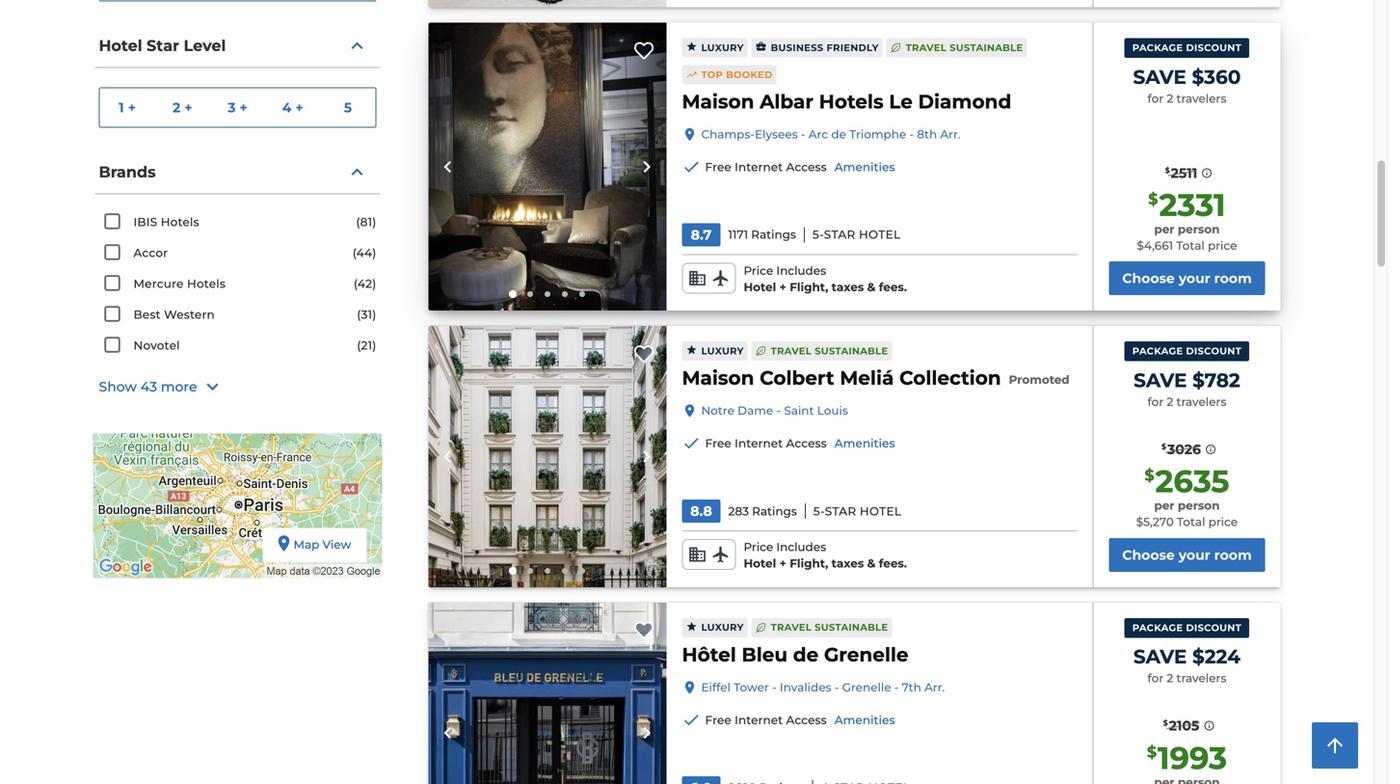 Task type: describe. For each thing, give the bounding box(es) containing it.
2 inside 'button'
[[173, 99, 181, 116]]

5
[[344, 99, 352, 116]]

+ for 1 +
[[128, 99, 136, 116]]

- left 8th
[[910, 127, 914, 141]]

$ 2511
[[1165, 165, 1198, 181]]

0 horizontal spatial de
[[793, 643, 819, 666]]

- right tower
[[772, 680, 777, 694]]

package for 2635
[[1133, 345, 1184, 357]]

+ for 2 +
[[184, 99, 192, 116]]

louis
[[817, 404, 848, 418]]

for 2 travelers for 2635
[[1148, 395, 1227, 409]]

albar
[[760, 90, 814, 113]]

+ down 1171 ratings
[[780, 280, 787, 294]]

+ for 3 +
[[240, 99, 248, 116]]

maison albar hotels le diamond
[[682, 90, 1012, 113]]

colbert
[[760, 366, 835, 390]]

go to image #4 image for 2635
[[562, 568, 568, 574]]

discount for 2331
[[1187, 42, 1242, 54]]

(31)
[[357, 308, 377, 322]]

fees. for 2331
[[879, 280, 907, 294]]

photo carousel region for 2635
[[429, 326, 667, 587]]

hôtel
[[682, 643, 737, 666]]

choose your room for 2635
[[1123, 547, 1252, 563]]

1 +
[[119, 99, 136, 116]]

best western
[[134, 308, 215, 322]]

$ 2635 per person $5,270 total price
[[1137, 463, 1238, 529]]

2 +
[[173, 99, 192, 116]]

ibis hotels
[[134, 215, 199, 229]]

access for 2331
[[786, 160, 827, 174]]

eiffel
[[702, 680, 731, 694]]

1171 ratings
[[729, 228, 796, 242]]

property building image for 2635
[[429, 326, 667, 587]]

0 vertical spatial sustainable
[[950, 42, 1023, 53]]

total for 2635
[[1177, 515, 1206, 529]]

3
[[228, 99, 236, 116]]

2 vertical spatial save
[[1134, 645, 1187, 668]]

travel sustainable for 2635
[[771, 345, 888, 357]]

save $224
[[1134, 645, 1241, 668]]

$5,270
[[1137, 515, 1174, 529]]

meliá
[[840, 366, 894, 390]]

bleu
[[742, 643, 788, 666]]

3 package from the top
[[1133, 622, 1184, 633]]

choose your room for 2331
[[1123, 270, 1252, 287]]

person for 2635
[[1178, 499, 1220, 513]]

- left saint
[[777, 404, 781, 418]]

your for 2635
[[1179, 547, 1211, 563]]

$782
[[1193, 368, 1241, 392]]

1 vertical spatial grenelle
[[842, 680, 892, 694]]

tower
[[734, 680, 769, 694]]

3 internet from the top
[[735, 713, 783, 727]]

1171
[[729, 228, 748, 242]]

8.7
[[691, 227, 712, 243]]

$ 3026
[[1162, 441, 1201, 458]]

map
[[294, 538, 320, 552]]

$ for 3026
[[1162, 442, 1167, 451]]

choose for 2331
[[1123, 270, 1175, 287]]

go to image #2 image for 2331
[[527, 291, 533, 297]]

3026
[[1168, 441, 1201, 458]]

(42)
[[354, 277, 377, 291]]

2105
[[1169, 718, 1200, 734]]

includes for 2635
[[777, 540, 827, 554]]

taxes for 2635
[[832, 556, 864, 570]]

show
[[99, 379, 137, 395]]

star inside dropdown button
[[147, 36, 179, 55]]

$224
[[1193, 645, 1241, 668]]

arr. for 2331
[[941, 127, 961, 141]]

go to image #5 image for 2331
[[580, 291, 585, 297]]

includes for 2331
[[777, 264, 827, 278]]

for for 2331
[[1148, 92, 1164, 106]]

more
[[161, 379, 197, 395]]

total for 2331
[[1177, 239, 1205, 253]]

- left the 7th
[[895, 680, 899, 694]]

3 + button
[[210, 88, 265, 127]]

3 package discount from the top
[[1133, 622, 1242, 633]]

show 43 more
[[99, 379, 197, 395]]

accor
[[134, 246, 168, 260]]

2511
[[1171, 165, 1198, 181]]

go to image #5 image for 2635
[[580, 568, 585, 574]]

& for 2331
[[867, 280, 876, 294]]

free internet access amenities for 2635
[[705, 437, 895, 451]]

283
[[729, 504, 749, 518]]

2 for 2635
[[1167, 395, 1174, 409]]

7th
[[902, 680, 922, 694]]

2331
[[1160, 186, 1226, 224]]

collection
[[900, 366, 1002, 390]]

3 amenities from the top
[[835, 713, 895, 727]]

0 vertical spatial grenelle
[[824, 643, 909, 666]]

champs-elysees - arc de triomphe - 8th arr.
[[702, 127, 961, 141]]

hotels for (81)
[[161, 215, 199, 229]]

3 free from the top
[[705, 713, 732, 727]]

go to image #3 image for 2635
[[545, 568, 551, 574]]

choose for 2635
[[1123, 547, 1175, 563]]

diamond
[[919, 90, 1012, 113]]

1993
[[1158, 739, 1228, 777]]

best
[[134, 308, 161, 322]]

5-star hotel for 2635
[[814, 504, 902, 518]]

invalides
[[780, 680, 832, 694]]

flight, for 2331
[[790, 280, 829, 294]]

your for 2331
[[1179, 270, 1211, 287]]

free for 2331
[[705, 160, 732, 174]]

choose your room button for 2331
[[1109, 262, 1266, 295]]

package for 2331
[[1133, 42, 1184, 54]]

(44)
[[353, 246, 377, 260]]

4
[[282, 99, 292, 116]]

8.8
[[691, 503, 712, 519]]

photo carousel region for 1993
[[429, 602, 667, 784]]

1 + button
[[100, 88, 155, 127]]

go to image #1 image for 2635
[[509, 567, 517, 575]]

price for 2331
[[744, 264, 774, 278]]

maison colbert meliá collection - promoted element
[[682, 365, 1070, 392]]

notre
[[702, 404, 735, 418]]

hôtel bleu de grenelle element
[[682, 641, 909, 668]]

(21)
[[357, 338, 377, 352]]

package discount for 2331
[[1133, 42, 1242, 54]]

western
[[164, 308, 215, 322]]

brands button
[[95, 151, 380, 194]]

eiffel tower - invalides - grenelle - 7th arr.
[[702, 680, 945, 694]]

+ down 283 ratings
[[780, 556, 787, 570]]

map view
[[294, 538, 351, 552]]

show 43 more button
[[99, 376, 377, 399]]

view
[[323, 538, 351, 552]]

ibis
[[134, 215, 157, 229]]

level
[[184, 36, 226, 55]]

price for 2635
[[744, 540, 774, 554]]

saint
[[784, 404, 814, 418]]

3 luxury from the top
[[702, 622, 744, 633]]

le
[[889, 90, 913, 113]]

room for 2331
[[1215, 270, 1252, 287]]

save for 2331
[[1134, 65, 1187, 89]]

- right 'invalides'
[[835, 680, 839, 694]]

for for 2635
[[1148, 395, 1164, 409]]



Task type: locate. For each thing, give the bounding box(es) containing it.
arr. for 1993
[[925, 680, 945, 694]]

$
[[1165, 166, 1170, 175], [1149, 190, 1159, 208], [1162, 442, 1167, 451], [1145, 466, 1155, 485], [1164, 718, 1168, 728], [1147, 742, 1157, 761]]

choose your room
[[1123, 270, 1252, 287], [1123, 547, 1252, 563]]

free down champs-
[[705, 160, 732, 174]]

2 luxury from the top
[[702, 345, 744, 357]]

travel for 2635
[[771, 345, 812, 357]]

2 fees. from the top
[[879, 556, 907, 570]]

1 luxury from the top
[[702, 42, 744, 53]]

2 choose your room from the top
[[1123, 547, 1252, 563]]

0 vertical spatial travelers
[[1177, 92, 1227, 106]]

hotel star level
[[99, 36, 226, 55]]

sustainable up maison colbert meliá collection at the top of page
[[815, 345, 888, 357]]

star
[[147, 36, 179, 55], [824, 228, 856, 242], [825, 504, 857, 518]]

2 right 1 + button
[[173, 99, 181, 116]]

1 choose from the top
[[1123, 270, 1175, 287]]

star left level
[[147, 36, 179, 55]]

$ inside '$ 2105'
[[1164, 718, 1168, 728]]

1 amenities from the top
[[835, 160, 895, 174]]

1 choose your room button from the top
[[1109, 262, 1266, 295]]

choose down $5,270
[[1123, 547, 1175, 563]]

2 discount from the top
[[1187, 345, 1242, 357]]

price inside $ 2635 per person $5,270 total price
[[1209, 515, 1238, 529]]

per up $4,661
[[1155, 222, 1175, 236]]

1 vertical spatial for 2 travelers
[[1148, 395, 1227, 409]]

includes down 1171 ratings
[[777, 264, 827, 278]]

photo carousel region for 2331
[[429, 23, 667, 311]]

brands
[[99, 162, 156, 181]]

1 property building image from the top
[[429, 326, 667, 587]]

1 vertical spatial save
[[1134, 368, 1188, 392]]

per inside $ 2331 per person $4,661 total price
[[1155, 222, 1175, 236]]

2 vertical spatial hotels
[[187, 277, 226, 291]]

2 travelers from the top
[[1177, 395, 1227, 409]]

price for 2331
[[1208, 239, 1238, 253]]

2 vertical spatial amenities
[[835, 713, 895, 727]]

per
[[1155, 222, 1175, 236], [1155, 499, 1175, 513]]

3 discount from the top
[[1187, 622, 1242, 633]]

per for 2635
[[1155, 499, 1175, 513]]

2 go to image #5 image from the top
[[580, 568, 585, 574]]

1 taxes from the top
[[832, 280, 864, 294]]

0 vertical spatial fees.
[[879, 280, 907, 294]]

0 vertical spatial amenities
[[835, 160, 895, 174]]

sustainable
[[950, 42, 1023, 53], [815, 345, 888, 357], [815, 622, 888, 633]]

0 vertical spatial taxes
[[832, 280, 864, 294]]

0 vertical spatial person
[[1178, 222, 1220, 236]]

friendly
[[827, 42, 879, 53]]

2 price includes hotel + flight, taxes & fees. from the top
[[744, 540, 907, 570]]

maison albar hotels le diamond element
[[682, 88, 1012, 115]]

star for 2635
[[825, 504, 857, 518]]

4 +
[[282, 99, 303, 116]]

0 vertical spatial package
[[1133, 42, 1184, 54]]

go to image #3 image
[[545, 291, 551, 297], [545, 568, 551, 574]]

1 vertical spatial amenities
[[835, 437, 895, 451]]

person
[[1178, 222, 1220, 236], [1178, 499, 1220, 513]]

luxury for 2331
[[702, 42, 744, 53]]

1 go to image #4 image from the top
[[562, 291, 568, 297]]

+ inside button
[[128, 99, 136, 116]]

save left $224
[[1134, 645, 1187, 668]]

hotel inside dropdown button
[[99, 36, 142, 55]]

travel sustainable up diamond
[[906, 42, 1023, 53]]

travelers
[[1177, 92, 1227, 106], [1177, 395, 1227, 409], [1177, 671, 1227, 685]]

maison inside maison albar hotels le diamond element
[[682, 90, 755, 113]]

discount up $224
[[1187, 622, 1242, 633]]

access for 2635
[[786, 437, 827, 451]]

+ for 4 +
[[295, 99, 303, 116]]

package up save $782
[[1133, 345, 1184, 357]]

2 vertical spatial access
[[786, 713, 827, 727]]

package discount up save $782
[[1133, 345, 1242, 357]]

2 go to image #4 image from the top
[[562, 568, 568, 574]]

go to image #4 image
[[562, 291, 568, 297], [562, 568, 568, 574]]

0 vertical spatial save
[[1134, 65, 1187, 89]]

go to image #2 image for 2635
[[527, 568, 533, 574]]

2 for 2331
[[1167, 92, 1174, 106]]

discount up '$360'
[[1187, 42, 1242, 54]]

for down save $782
[[1148, 395, 1164, 409]]

$ left 2635
[[1145, 466, 1155, 485]]

champs-
[[702, 127, 755, 141]]

1 vertical spatial choose your room button
[[1109, 538, 1266, 572]]

choose your room button for 2635
[[1109, 538, 1266, 572]]

2 total from the top
[[1177, 515, 1206, 529]]

discount up $782
[[1187, 345, 1242, 357]]

1 vertical spatial discount
[[1187, 345, 1242, 357]]

2 go to image #3 image from the top
[[545, 568, 551, 574]]

ratings
[[752, 228, 796, 242], [752, 504, 797, 518]]

arr. right the 7th
[[925, 680, 945, 694]]

2 person from the top
[[1178, 499, 1220, 513]]

hôtel bleu de grenelle
[[682, 643, 909, 666]]

1 vertical spatial total
[[1177, 515, 1206, 529]]

2 flight, from the top
[[790, 556, 829, 570]]

booked
[[726, 69, 773, 80]]

$ left 2105
[[1164, 718, 1168, 728]]

property building image for 1993
[[429, 602, 667, 784]]

2 maison from the top
[[682, 366, 755, 390]]

includes
[[777, 264, 827, 278], [777, 540, 827, 554]]

price down 1171 ratings
[[744, 264, 774, 278]]

5- for 2331
[[813, 228, 824, 242]]

for
[[1148, 92, 1164, 106], [1148, 395, 1164, 409], [1148, 671, 1164, 685]]

1 vertical spatial price
[[744, 540, 774, 554]]

0 vertical spatial choose your room button
[[1109, 262, 1266, 295]]

2 + button
[[155, 88, 210, 127]]

+ left 3
[[184, 99, 192, 116]]

0 vertical spatial star
[[147, 36, 179, 55]]

package up save $224
[[1133, 622, 1184, 633]]

43
[[141, 379, 157, 395]]

your
[[1179, 270, 1211, 287], [1179, 547, 1211, 563]]

3 photo carousel region from the top
[[429, 326, 667, 587]]

$4,661
[[1137, 239, 1174, 253]]

0 vertical spatial go to image #2 image
[[527, 291, 533, 297]]

1 vertical spatial person
[[1178, 499, 1220, 513]]

novotel
[[134, 338, 180, 352]]

1 vertical spatial travelers
[[1177, 395, 1227, 409]]

hotels
[[819, 90, 884, 113], [161, 215, 199, 229], [187, 277, 226, 291]]

for 2 travelers
[[1148, 92, 1227, 106], [1148, 395, 1227, 409], [1148, 671, 1227, 685]]

1 vertical spatial 5-
[[814, 504, 825, 518]]

1 package from the top
[[1133, 42, 1184, 54]]

free
[[705, 160, 732, 174], [705, 437, 732, 451], [705, 713, 732, 727]]

package discount
[[1133, 42, 1242, 54], [1133, 345, 1242, 357], [1133, 622, 1242, 633]]

0 vertical spatial 5-
[[813, 228, 824, 242]]

price down 283 ratings
[[744, 540, 774, 554]]

hotel star level button
[[95, 25, 380, 68]]

go to image #4 image for 2331
[[562, 291, 568, 297]]

1
[[119, 99, 124, 116]]

1 vertical spatial package
[[1133, 345, 1184, 357]]

1 go to image #5 image from the top
[[580, 291, 585, 297]]

package discount for 2635
[[1133, 345, 1242, 357]]

flight, down 1171 ratings
[[790, 280, 829, 294]]

package up save $360
[[1133, 42, 1184, 54]]

1 internet from the top
[[735, 160, 783, 174]]

1 vertical spatial travel
[[771, 345, 812, 357]]

hotels right ibis
[[161, 215, 199, 229]]

price includes hotel + flight, taxes & fees. for 2331
[[744, 264, 907, 294]]

choose your room down $4,661
[[1123, 270, 1252, 287]]

1 flight, from the top
[[790, 280, 829, 294]]

person down 3026
[[1178, 499, 1220, 513]]

luxury for 2635
[[702, 345, 744, 357]]

for 2 travelers for 2331
[[1148, 92, 1227, 106]]

total right $4,661
[[1177, 239, 1205, 253]]

2 vertical spatial package discount
[[1133, 622, 1242, 633]]

2
[[1167, 92, 1174, 106], [173, 99, 181, 116], [1167, 395, 1174, 409], [1167, 671, 1174, 685]]

luxury up "top"
[[702, 42, 744, 53]]

&
[[867, 280, 876, 294], [867, 556, 876, 570]]

free internet access amenities down 'invalides'
[[705, 713, 895, 727]]

0 vertical spatial includes
[[777, 264, 827, 278]]

travel for 1993
[[771, 622, 812, 633]]

2 property building image from the top
[[429, 602, 667, 784]]

283 ratings
[[729, 504, 797, 518]]

0 vertical spatial travel sustainable
[[906, 42, 1023, 53]]

$ for 2105
[[1164, 718, 1168, 728]]

1 vertical spatial go to image #3 image
[[545, 568, 551, 574]]

0 vertical spatial free
[[705, 160, 732, 174]]

de right arc
[[832, 127, 847, 141]]

0 vertical spatial de
[[832, 127, 847, 141]]

5-star hotel
[[813, 228, 901, 242], [814, 504, 902, 518]]

ratings for 2331
[[752, 228, 796, 242]]

2 for 1993
[[1167, 671, 1174, 685]]

1 vertical spatial fees.
[[879, 556, 907, 570]]

+ inside 'button'
[[184, 99, 192, 116]]

star for 2331
[[824, 228, 856, 242]]

amenities for 2635
[[835, 437, 895, 451]]

2 internet from the top
[[735, 437, 783, 451]]

flight,
[[790, 280, 829, 294], [790, 556, 829, 570]]

1 package discount from the top
[[1133, 42, 1242, 54]]

internet down elysees
[[735, 160, 783, 174]]

travel up colbert
[[771, 345, 812, 357]]

fees.
[[879, 280, 907, 294], [879, 556, 907, 570]]

travel sustainable up hôtel bleu de grenelle
[[771, 622, 888, 633]]

0 vertical spatial price includes hotel + flight, taxes & fees.
[[744, 264, 907, 294]]

1 free internet access amenities from the top
[[705, 160, 895, 174]]

photo carousel region
[[429, 0, 667, 7], [429, 23, 667, 311], [429, 326, 667, 587], [429, 602, 667, 784]]

- left arc
[[801, 127, 806, 141]]

1 vertical spatial your
[[1179, 547, 1211, 563]]

free down notre
[[705, 437, 732, 451]]

2 room from the top
[[1215, 547, 1252, 563]]

hotels up western
[[187, 277, 226, 291]]

choose your room button down $4,661
[[1109, 262, 1266, 295]]

$ inside $ 2331 per person $4,661 total price
[[1149, 190, 1159, 208]]

business friendly
[[771, 42, 879, 53]]

1 vertical spatial star
[[824, 228, 856, 242]]

1 vertical spatial ratings
[[752, 504, 797, 518]]

1 go to image #2 image from the top
[[527, 291, 533, 297]]

$ left 3026
[[1162, 442, 1167, 451]]

taxes for 2331
[[832, 280, 864, 294]]

de
[[832, 127, 847, 141], [793, 643, 819, 666]]

amenities down louis
[[835, 437, 895, 451]]

free down the eiffel
[[705, 713, 732, 727]]

hotels for (42)
[[187, 277, 226, 291]]

arr. right 8th
[[941, 127, 961, 141]]

price includes hotel + flight, taxes & fees. for 2635
[[744, 540, 907, 570]]

sustainable for 1993
[[815, 622, 888, 633]]

choose your room button down $5,270
[[1109, 538, 1266, 572]]

travelers for 2635
[[1177, 395, 1227, 409]]

internet
[[735, 160, 783, 174], [735, 437, 783, 451], [735, 713, 783, 727]]

for 2 travelers down save $224
[[1148, 671, 1227, 685]]

total inside $ 2635 per person $5,270 total price
[[1177, 515, 1206, 529]]

total inside $ 2331 per person $4,661 total price
[[1177, 239, 1205, 253]]

0 vertical spatial maison
[[682, 90, 755, 113]]

2 down save $360
[[1167, 92, 1174, 106]]

2 free internet access amenities from the top
[[705, 437, 895, 451]]

luxury up notre
[[702, 345, 744, 357]]

1 fees. from the top
[[879, 280, 907, 294]]

package discount up save $224
[[1133, 622, 1242, 633]]

1 vertical spatial free internet access amenities
[[705, 437, 895, 451]]

choose
[[1123, 270, 1175, 287], [1123, 547, 1175, 563]]

access down 'invalides'
[[786, 713, 827, 727]]

2 taxes from the top
[[832, 556, 864, 570]]

price down 2331
[[1208, 239, 1238, 253]]

$360
[[1192, 65, 1241, 89]]

2 vertical spatial discount
[[1187, 622, 1242, 633]]

0 vertical spatial access
[[786, 160, 827, 174]]

go to image #1 image for 2331
[[509, 290, 517, 298]]

1 vertical spatial &
[[867, 556, 876, 570]]

choose your room down $5,270
[[1123, 547, 1252, 563]]

1 go to image #1 image from the top
[[509, 290, 517, 298]]

0 vertical spatial room
[[1215, 270, 1252, 287]]

maison
[[682, 90, 755, 113], [682, 366, 755, 390]]

ratings for 2635
[[752, 504, 797, 518]]

+ inside button
[[295, 99, 303, 116]]

2 go to image #2 image from the top
[[527, 568, 533, 574]]

business
[[771, 42, 824, 53]]

1 vertical spatial choose
[[1123, 547, 1175, 563]]

travelers down save $224
[[1177, 671, 1227, 685]]

0 vertical spatial hotels
[[819, 90, 884, 113]]

0 vertical spatial &
[[867, 280, 876, 294]]

$ inside $ 2635 per person $5,270 total price
[[1145, 466, 1155, 485]]

maison down "top"
[[682, 90, 755, 113]]

2 vertical spatial for 2 travelers
[[1148, 671, 1227, 685]]

5- for 2635
[[814, 504, 825, 518]]

save $360
[[1134, 65, 1241, 89]]

free for 2635
[[705, 437, 732, 451]]

1 vertical spatial arr.
[[925, 680, 945, 694]]

2 vertical spatial free
[[705, 713, 732, 727]]

1 person from the top
[[1178, 222, 1220, 236]]

mercure hotels
[[134, 277, 226, 291]]

+ right 3
[[240, 99, 248, 116]]

$ left '2511'
[[1165, 166, 1170, 175]]

internet down tower
[[735, 713, 783, 727]]

0 vertical spatial go to image #4 image
[[562, 291, 568, 297]]

1 vertical spatial luxury
[[702, 345, 744, 357]]

discount for 2635
[[1187, 345, 1242, 357]]

sustainable up hôtel bleu de grenelle
[[815, 622, 888, 633]]

1 vertical spatial flight,
[[790, 556, 829, 570]]

save
[[1134, 65, 1187, 89], [1134, 368, 1188, 392], [1134, 645, 1187, 668]]

2 down save $224
[[1167, 671, 1174, 685]]

1 vertical spatial hotels
[[161, 215, 199, 229]]

internet for 2635
[[735, 437, 783, 451]]

2 vertical spatial star
[[825, 504, 857, 518]]

2 go to image #1 image from the top
[[509, 567, 517, 575]]

1 vertical spatial choose your room
[[1123, 547, 1252, 563]]

2 & from the top
[[867, 556, 876, 570]]

choose down $4,661
[[1123, 270, 1175, 287]]

travel up le
[[906, 42, 947, 53]]

1 for from the top
[[1148, 92, 1164, 106]]

arc
[[809, 127, 829, 141]]

flight, down 283 ratings
[[790, 556, 829, 570]]

2 vertical spatial for
[[1148, 671, 1164, 685]]

2 your from the top
[[1179, 547, 1211, 563]]

travelers down save $360
[[1177, 92, 1227, 106]]

2 choose from the top
[[1123, 547, 1175, 563]]

1 vertical spatial for
[[1148, 395, 1164, 409]]

dame
[[738, 404, 774, 418]]

1 go to image #3 image from the top
[[545, 291, 551, 297]]

4 + button
[[265, 88, 320, 127]]

save $782
[[1134, 368, 1241, 392]]

2 package discount from the top
[[1133, 345, 1242, 357]]

0 vertical spatial go to image #3 image
[[545, 291, 551, 297]]

1 vertical spatial travel sustainable
[[771, 345, 888, 357]]

$ inside "$ 3026"
[[1162, 442, 1167, 451]]

5 button
[[320, 88, 376, 127]]

2 vertical spatial travel
[[771, 622, 812, 633]]

price includes hotel + flight, taxes & fees. down 1171 ratings
[[744, 264, 907, 294]]

2 per from the top
[[1155, 499, 1175, 513]]

3 for 2 travelers from the top
[[1148, 671, 1227, 685]]

2 access from the top
[[786, 437, 827, 451]]

for down save $224
[[1148, 671, 1164, 685]]

2 vertical spatial travelers
[[1177, 671, 1227, 685]]

maison inside maison colbert meliá collection - promoted element
[[682, 366, 755, 390]]

amenities
[[835, 160, 895, 174], [835, 437, 895, 451], [835, 713, 895, 727]]

1 access from the top
[[786, 160, 827, 174]]

your down $ 2635 per person $5,270 total price
[[1179, 547, 1211, 563]]

free internet access amenities down arc
[[705, 160, 895, 174]]

0 vertical spatial go to image #5 image
[[580, 291, 585, 297]]

save left $782
[[1134, 368, 1188, 392]]

go to image #1 image
[[509, 290, 517, 298], [509, 567, 517, 575]]

2 vertical spatial package
[[1133, 622, 1184, 633]]

person inside $ 2331 per person $4,661 total price
[[1178, 222, 1220, 236]]

notre dame - saint louis
[[702, 404, 848, 418]]

access down saint
[[786, 437, 827, 451]]

2 free from the top
[[705, 437, 732, 451]]

room down $ 2331 per person $4,661 total price
[[1215, 270, 1252, 287]]

1 vertical spatial sustainable
[[815, 345, 888, 357]]

free internet access amenities down saint
[[705, 437, 895, 451]]

$ 2105
[[1164, 718, 1200, 734]]

1 vertical spatial package discount
[[1133, 345, 1242, 357]]

room for 2635
[[1215, 547, 1252, 563]]

maison colbert meliá collection
[[682, 366, 1002, 390]]

2 vertical spatial luxury
[[702, 622, 744, 633]]

1 vertical spatial go to image #1 image
[[509, 567, 517, 575]]

2 includes from the top
[[777, 540, 827, 554]]

travel up hôtel bleu de grenelle
[[771, 622, 812, 633]]

1 choose your room from the top
[[1123, 270, 1252, 287]]

travel sustainable for 1993
[[771, 622, 888, 633]]

travelers down save $782
[[1177, 395, 1227, 409]]

price for 2635
[[1209, 515, 1238, 529]]

1 vertical spatial 5-star hotel
[[814, 504, 902, 518]]

$ 1993
[[1147, 739, 1228, 777]]

1 price includes hotel + flight, taxes & fees. from the top
[[744, 264, 907, 294]]

price inside $ 2331 per person $4,661 total price
[[1208, 239, 1238, 253]]

1 vertical spatial de
[[793, 643, 819, 666]]

go to image #3 image for 2331
[[545, 291, 551, 297]]

your down $ 2331 per person $4,661 total price
[[1179, 270, 1211, 287]]

maison for 2635
[[682, 366, 755, 390]]

1 total from the top
[[1177, 239, 1205, 253]]

2 price from the top
[[744, 540, 774, 554]]

3 +
[[228, 99, 248, 116]]

1 vertical spatial go to image #5 image
[[580, 568, 585, 574]]

for 2 travelers down save $360
[[1148, 92, 1227, 106]]

5-star hotel for 2331
[[813, 228, 901, 242]]

0 vertical spatial package discount
[[1133, 42, 1242, 54]]

person inside $ 2635 per person $5,270 total price
[[1178, 499, 1220, 513]]

travel sustainable
[[906, 42, 1023, 53], [771, 345, 888, 357], [771, 622, 888, 633]]

1 vertical spatial internet
[[735, 437, 783, 451]]

2 vertical spatial internet
[[735, 713, 783, 727]]

total right $5,270
[[1177, 515, 1206, 529]]

1 discount from the top
[[1187, 42, 1242, 54]]

grenelle left the 7th
[[842, 680, 892, 694]]

2 for from the top
[[1148, 395, 1164, 409]]

per inside $ 2635 per person $5,270 total price
[[1155, 499, 1175, 513]]

room
[[1215, 270, 1252, 287], [1215, 547, 1252, 563]]

internet for 2331
[[735, 160, 783, 174]]

go to image #5 image
[[580, 291, 585, 297], [580, 568, 585, 574]]

1 for 2 travelers from the top
[[1148, 92, 1227, 106]]

2 package from the top
[[1133, 345, 1184, 357]]

2635
[[1156, 463, 1230, 500]]

0 vertical spatial for 2 travelers
[[1148, 92, 1227, 106]]

1 & from the top
[[867, 280, 876, 294]]

(81)
[[356, 215, 377, 229]]

$ for 2331
[[1149, 190, 1159, 208]]

mercure
[[134, 277, 184, 291]]

grenelle up eiffel tower - invalides - grenelle - 7th arr.
[[824, 643, 909, 666]]

1 per from the top
[[1155, 222, 1175, 236]]

2 amenities from the top
[[835, 437, 895, 451]]

+ inside "button"
[[240, 99, 248, 116]]

1 includes from the top
[[777, 264, 827, 278]]

amenities down eiffel tower - invalides - grenelle - 7th arr.
[[835, 713, 895, 727]]

1 horizontal spatial de
[[832, 127, 847, 141]]

$ for 2635
[[1145, 466, 1155, 485]]

5-star hotel right 1171 ratings
[[813, 228, 901, 242]]

top booked
[[702, 69, 773, 80]]

4 photo carousel region from the top
[[429, 602, 667, 784]]

5- right 1171 ratings
[[813, 228, 824, 242]]

ratings right 283
[[752, 504, 797, 518]]

maison for 2331
[[682, 90, 755, 113]]

$ left 1993
[[1147, 742, 1157, 761]]

top
[[702, 69, 723, 80]]

0 vertical spatial choose
[[1123, 270, 1175, 287]]

0 vertical spatial ratings
[[752, 228, 796, 242]]

per for 2331
[[1155, 222, 1175, 236]]

0 vertical spatial choose your room
[[1123, 270, 1252, 287]]

flight, for 2635
[[790, 556, 829, 570]]

2 vertical spatial free internet access amenities
[[705, 713, 895, 727]]

internet down dame
[[735, 437, 783, 451]]

package discount up save $360
[[1133, 42, 1242, 54]]

1 vertical spatial price
[[1209, 515, 1238, 529]]

arr.
[[941, 127, 961, 141], [925, 680, 945, 694]]

1 vertical spatial per
[[1155, 499, 1175, 513]]

property building image
[[429, 326, 667, 587], [429, 602, 667, 784]]

1 vertical spatial maison
[[682, 366, 755, 390]]

2 for 2 travelers from the top
[[1148, 395, 1227, 409]]

1 vertical spatial go to image #2 image
[[527, 568, 533, 574]]

2 choose your room button from the top
[[1109, 538, 1266, 572]]

travelers for 2331
[[1177, 92, 1227, 106]]

3 for from the top
[[1148, 671, 1164, 685]]

for 2 travelers down save $782
[[1148, 395, 1227, 409]]

1 vertical spatial taxes
[[832, 556, 864, 570]]

3 travelers from the top
[[1177, 671, 1227, 685]]

elysees
[[755, 127, 798, 141]]

& for 2635
[[867, 556, 876, 570]]

1 travelers from the top
[[1177, 92, 1227, 106]]

0 vertical spatial price
[[744, 264, 774, 278]]

3 access from the top
[[786, 713, 827, 727]]

1 your from the top
[[1179, 270, 1211, 287]]

5-star hotel right 283 ratings
[[814, 504, 902, 518]]

free internet access amenities for 2331
[[705, 160, 895, 174]]

sustainable for 2635
[[815, 345, 888, 357]]

2 down save $782
[[1167, 395, 1174, 409]]

fees. for 2635
[[879, 556, 907, 570]]

3 free internet access amenities from the top
[[705, 713, 895, 727]]

2 photo carousel region from the top
[[429, 23, 667, 311]]

$ 2331 per person $4,661 total price
[[1137, 186, 1238, 253]]

0 vertical spatial travel
[[906, 42, 947, 53]]

free internet access amenities
[[705, 160, 895, 174], [705, 437, 895, 451], [705, 713, 895, 727]]

1 maison from the top
[[682, 90, 755, 113]]

includes down 283 ratings
[[777, 540, 827, 554]]

$ for 2511
[[1165, 166, 1170, 175]]

0 vertical spatial per
[[1155, 222, 1175, 236]]

luxury
[[702, 42, 744, 53], [702, 345, 744, 357], [702, 622, 744, 633]]

save for 2635
[[1134, 368, 1188, 392]]

1 vertical spatial price includes hotel + flight, taxes & fees.
[[744, 540, 907, 570]]

2 vertical spatial sustainable
[[815, 622, 888, 633]]

taxes
[[832, 280, 864, 294], [832, 556, 864, 570]]

amenities down triomphe
[[835, 160, 895, 174]]

star right 283 ratings
[[825, 504, 857, 518]]

1 free from the top
[[705, 160, 732, 174]]

1 price from the top
[[744, 264, 774, 278]]

$ inside "$ 1993"
[[1147, 742, 1157, 761]]

1 vertical spatial room
[[1215, 547, 1252, 563]]

sustainable up diamond
[[950, 42, 1023, 53]]

save left '$360'
[[1134, 65, 1187, 89]]

price includes hotel + flight, taxes & fees. down 283 ratings
[[744, 540, 907, 570]]

room down $ 2635 per person $5,270 total price
[[1215, 547, 1252, 563]]

8th
[[917, 127, 937, 141]]

$ for 1993
[[1147, 742, 1157, 761]]

triomphe
[[850, 127, 907, 141]]

1 room from the top
[[1215, 270, 1252, 287]]

0 vertical spatial go to image #1 image
[[509, 290, 517, 298]]

person for 2331
[[1178, 222, 1220, 236]]

0 vertical spatial internet
[[735, 160, 783, 174]]

1 photo carousel region from the top
[[429, 0, 667, 7]]

hotels up champs-elysees - arc de triomphe - 8th arr.
[[819, 90, 884, 113]]

$ inside '$ 2511'
[[1165, 166, 1170, 175]]

0 vertical spatial flight,
[[790, 280, 829, 294]]

1 vertical spatial go to image #4 image
[[562, 568, 568, 574]]

0 vertical spatial for
[[1148, 92, 1164, 106]]

living room image
[[429, 23, 667, 311]]

0 vertical spatial your
[[1179, 270, 1211, 287]]

go to image #2 image
[[527, 291, 533, 297], [527, 568, 533, 574]]



Task type: vqa. For each thing, say whether or not it's contained in the screenshot.
/ for 0
no



